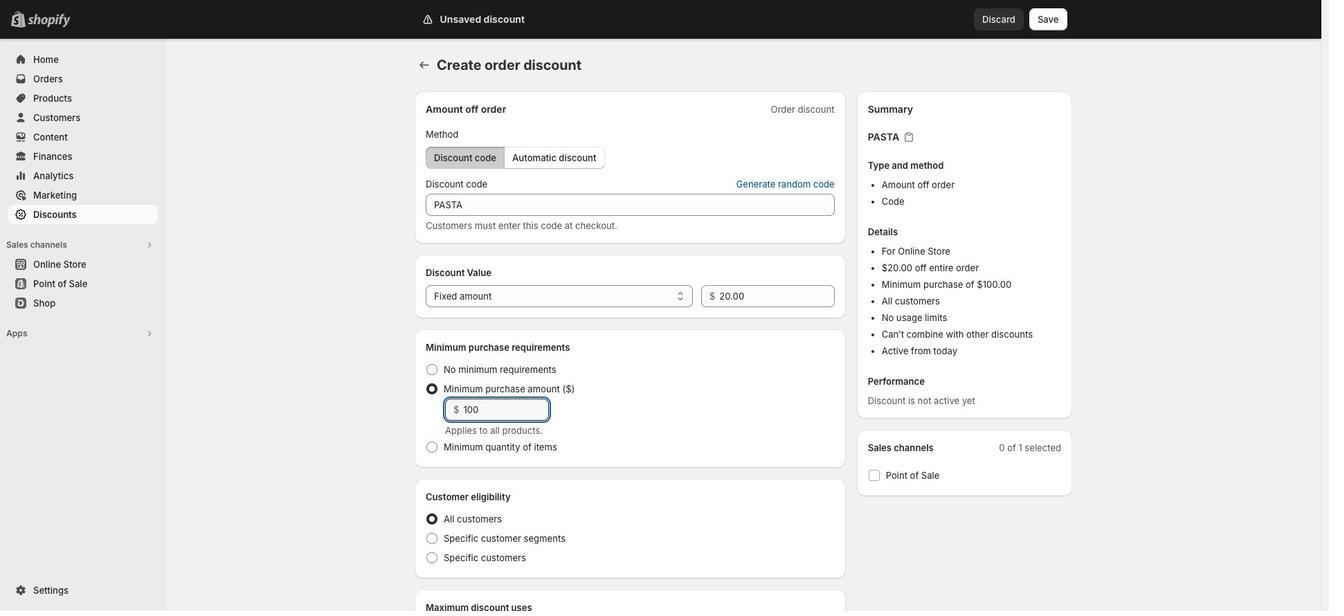 Task type: locate. For each thing, give the bounding box(es) containing it.
None text field
[[426, 194, 835, 216]]

shopify image
[[28, 14, 71, 28]]



Task type: vqa. For each thing, say whether or not it's contained in the screenshot.
rightmost the Upload
no



Task type: describe. For each thing, give the bounding box(es) containing it.
0.00 text field
[[463, 399, 549, 421]]

0.00 text field
[[719, 285, 835, 307]]



